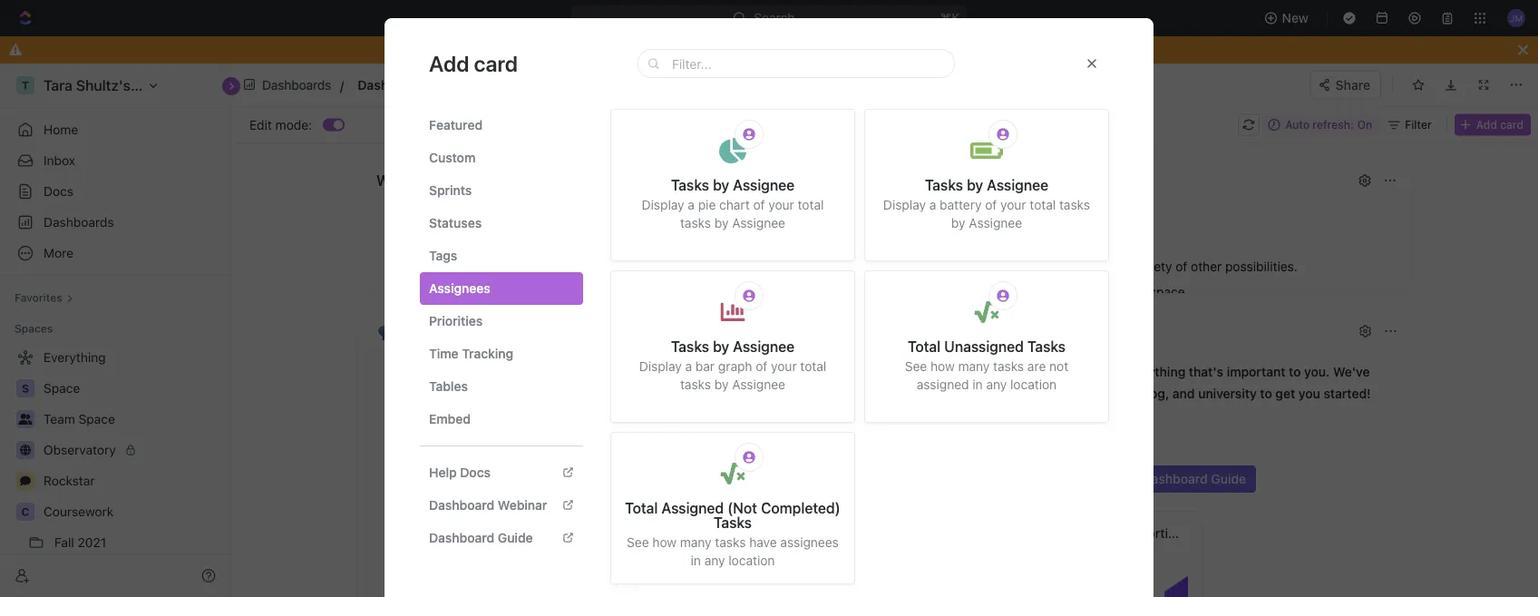 Task type: describe. For each thing, give the bounding box(es) containing it.
dashboard for dashboard webinar
[[429, 498, 495, 513]]

a right is
[[510, 259, 516, 274]]

1 horizontal spatial how
[[688, 259, 712, 274]]

0 horizontal spatial add card
[[429, 51, 518, 76]]

clickup logo image
[[1445, 71, 1526, 87]]

0 horizontal spatial card
[[474, 51, 518, 76]]

project
[[1015, 471, 1058, 486]]

to left show
[[614, 259, 626, 274]]

many inside total assigned (not completed) tasks see how many tasks have assignees in any location
[[680, 535, 712, 550]]

share button
[[1311, 70, 1382, 99]]

leverage
[[1067, 526, 1122, 541]]

do you want to enable browser notifications? enable hide this
[[577, 42, 962, 57]]

any inside total unassigned tasks see how many tasks are not assigned in any location
[[987, 377, 1007, 392]]

tasks inside total assigned (not completed) tasks see how many tasks have assignees in any location
[[714, 514, 752, 531]]

inbox
[[44, 153, 75, 168]]

you inside to keep track of everything that's important to you. we've included some links to our help docs, blog, and university to get you started!
[[1299, 386, 1321, 401]]

📚
[[913, 323, 927, 340]]

this is a simple example to show you how dashboards can work as your personal headquarters, client portal, or a variety of other possibilities.
[[468, 259, 1302, 274]]

2023
[[1341, 72, 1370, 86]]

top
[[750, 284, 769, 299]]

location inside total assigned (not completed) tasks see how many tasks have assignees in any location
[[729, 553, 775, 568]]

📚 docs, files & links
[[913, 323, 1059, 340]]

🗣 chat button
[[376, 318, 789, 344]]

some
[[969, 386, 1001, 401]]

to left keep
[[1025, 364, 1037, 379]]

dashboard webinar link
[[420, 489, 583, 522]]

guide inside 'link'
[[498, 530, 533, 545]]

as
[[846, 259, 859, 274]]

how to build a project management dashboard guide
[[922, 471, 1247, 486]]

can
[[789, 259, 810, 274]]

by up chart
[[713, 176, 730, 194]]

tasks inside total assigned (not completed) tasks see how many tasks have assignees in any location
[[715, 535, 746, 550]]

custom
[[429, 150, 476, 165]]

(not
[[728, 500, 758, 517]]

assignee down chart
[[732, 216, 786, 230]]

links
[[1023, 323, 1059, 340]]

a right or
[[1123, 259, 1130, 274]]

dashboards up top
[[715, 259, 786, 274]]

tasks inside tasks by assignee display a battery of your total tasks by assignee
[[1060, 197, 1091, 212]]

enable
[[670, 42, 710, 57]]

started!
[[1324, 386, 1372, 401]]

or
[[1107, 259, 1120, 274]]

keep
[[1040, 364, 1069, 379]]

favorites button
[[7, 287, 81, 309]]

assignee up chart
[[733, 176, 795, 194]]

example
[[562, 259, 611, 274]]

dashboards inside button
[[518, 172, 601, 189]]

by down chart
[[715, 216, 729, 230]]

chart
[[720, 197, 750, 212]]

client
[[1031, 259, 1063, 274]]

tasks inside tasks by assignee display a bar graph of your total tasks by assignee
[[681, 377, 711, 392]]

tasks for tasks by assignee display a pie chart of your total tasks by assignee
[[671, 176, 710, 194]]

0 vertical spatial dashboard
[[1143, 471, 1208, 486]]

to left you.
[[1289, 364, 1302, 379]]

&
[[1009, 323, 1019, 340]]

0 vertical spatial add
[[429, 51, 469, 76]]

many inside total unassigned tasks see how many tasks are not assigned in any location
[[959, 359, 990, 374]]

assignee up graph on the bottom
[[733, 338, 795, 355]]

share
[[1336, 77, 1371, 92]]

sidebar navigation
[[0, 64, 231, 597]]

build
[[970, 471, 1000, 486]]

on
[[613, 284, 628, 299]]

see inside total unassigned tasks see how many tasks are not assigned in any location
[[905, 359, 928, 374]]

your inside tasks by assignee display a pie chart of your total tasks by assignee
[[769, 197, 795, 212]]

inbox link
[[7, 146, 223, 175]]

what's
[[1035, 284, 1074, 299]]

1 vertical spatial clickup
[[949, 526, 996, 541]]

webinar
[[498, 498, 547, 513]]

work
[[814, 259, 842, 274]]

not
[[1050, 359, 1069, 374]]

add
[[818, 284, 841, 299]]

that's
[[1190, 364, 1224, 379]]

🗣
[[377, 323, 393, 340]]

get
[[1276, 386, 1296, 401]]

we've
[[1334, 364, 1371, 379]]

simple
[[520, 259, 558, 274]]

assignee up client
[[987, 176, 1049, 194]]

1 horizontal spatial card
[[994, 364, 1022, 379]]

hide
[[909, 42, 936, 57]]

you down headquarters,
[[957, 284, 978, 299]]

you.
[[1305, 364, 1331, 379]]

unassigned
[[945, 338, 1024, 355]]

everything
[[1122, 364, 1186, 379]]

card inside button
[[1501, 118, 1524, 131]]

search...
[[754, 10, 806, 25]]

tasks by assignee display a bar graph of your total tasks by assignee
[[639, 338, 827, 392]]

show
[[629, 259, 660, 274]]

coursework link
[[44, 497, 220, 526]]

use this text card
[[914, 364, 1022, 379]]

display for tasks by assignee display a bar graph of your total tasks by assignee
[[639, 359, 682, 374]]

your right as
[[862, 259, 888, 274]]

completed)
[[761, 500, 841, 517]]

tables
[[429, 379, 468, 394]]

home link
[[7, 115, 223, 144]]

Filter... text field
[[672, 50, 949, 77]]

dashboards down the included
[[922, 426, 994, 441]]

🗣 chat
[[377, 323, 429, 340]]

our
[[1051, 386, 1071, 401]]

coursework, , element
[[16, 503, 34, 521]]

embed
[[429, 411, 471, 426]]

0 horizontal spatial dashboards link
[[7, 208, 223, 237]]

workspace.
[[1120, 284, 1189, 299]]

spaces
[[15, 322, 53, 335]]

headquarters,
[[946, 259, 1027, 274]]

tags
[[429, 248, 457, 263]]

location inside total unassigned tasks see how many tasks are not assigned in any location
[[1011, 377, 1057, 392]]

total for total unassigned tasks
[[908, 338, 941, 355]]

clickup university: leverage reporting with dashboards link
[[949, 512, 1288, 555]]

1 vertical spatial at
[[713, 284, 724, 299]]

use
[[914, 364, 937, 379]]

how inside total assigned (not completed) tasks see how many tasks have assignees in any location
[[653, 535, 677, 550]]

dashboards inside sidebar 'navigation'
[[44, 215, 114, 230]]

auto
[[1286, 118, 1310, 131]]

assigned
[[917, 377, 970, 392]]

assignees
[[781, 535, 839, 550]]

priorities
[[429, 313, 483, 328]]

university
[[1199, 386, 1257, 401]]

tasks inside total unassigned tasks see how many tasks are not assigned in any location
[[994, 359, 1025, 374]]

click on
[[581, 284, 631, 299]]



Task type: vqa. For each thing, say whether or not it's contained in the screenshot.


Task type: locate. For each thing, give the bounding box(es) containing it.
a left bar
[[686, 359, 692, 374]]

add inside add card button
[[1477, 118, 1498, 131]]

a
[[1003, 471, 1012, 486]]

favorites
[[15, 291, 62, 304]]

0 horizontal spatial at
[[713, 284, 724, 299]]

display left pie
[[642, 197, 685, 212]]

1 horizontal spatial at
[[1373, 72, 1384, 86]]

1 horizontal spatial many
[[959, 359, 990, 374]]

tasks inside tasks by assignee display a pie chart of your total tasks by assignee
[[671, 176, 710, 194]]

you down you.
[[1299, 386, 1321, 401]]

edit
[[250, 117, 272, 132]]

1 horizontal spatial total
[[908, 338, 941, 355]]

you
[[597, 42, 619, 57], [663, 259, 684, 274], [957, 284, 978, 299], [1299, 386, 1321, 401]]

0 horizontal spatial any
[[705, 553, 725, 568]]

0 horizontal spatial help
[[929, 284, 954, 299]]

dashboards up mode: at the top left of the page
[[262, 77, 331, 92]]

dashboard down help docs on the bottom left of the page
[[429, 498, 495, 513]]

1 horizontal spatial location
[[1011, 377, 1057, 392]]

assignee down graph on the bottom
[[732, 377, 786, 392]]

of inside to keep track of everything that's important to you. we've included some links to our help docs, blog, and university to get you started!
[[1107, 364, 1119, 379]]

tasks up portal,
[[1060, 197, 1091, 212]]

how inside total unassigned tasks see how many tasks are not assigned in any location
[[931, 359, 955, 374]]

2 horizontal spatial card
[[1501, 118, 1524, 131]]

total assigned (not completed) tasks see how many tasks have assignees in any location
[[625, 500, 841, 568]]

total up client
[[1030, 197, 1056, 212]]

want
[[622, 42, 651, 57]]

to left our
[[1035, 386, 1047, 401]]

1 vertical spatial many
[[680, 535, 712, 550]]

your right battery
[[1001, 197, 1027, 212]]

total down welcome to clickup dashboards button
[[798, 197, 824, 212]]

0 horizontal spatial clickup
[[461, 172, 514, 189]]

dashboards down "docs" link at the left top of the page
[[44, 215, 114, 230]]

location down have
[[729, 553, 775, 568]]

total for total assigned (not completed) tasks
[[625, 500, 658, 517]]

0 vertical spatial see
[[905, 359, 928, 374]]

this up the included
[[940, 364, 963, 379]]

notifications?
[[766, 42, 847, 57]]

help inside to keep track of everything that's important to you. we've included some links to our help docs, blog, and university to get you started!
[[1074, 386, 1100, 401]]

this
[[468, 259, 493, 274]]

tasks inside tasks by assignee display a pie chart of your total tasks by assignee
[[681, 216, 711, 230]]

chat
[[397, 323, 429, 340]]

clickup
[[461, 172, 514, 189], [949, 526, 996, 541]]

display down welcome to clickup dashboards button
[[884, 197, 926, 212]]

at
[[1373, 72, 1384, 86], [713, 284, 724, 299]]

guide up with
[[1212, 471, 1247, 486]]

0 horizontal spatial see
[[627, 535, 649, 550]]

1 horizontal spatial see
[[905, 359, 928, 374]]

0 vertical spatial any
[[987, 377, 1007, 392]]

tasks up battery
[[925, 176, 964, 194]]

to inside button
[[443, 172, 457, 189]]

to right want
[[655, 42, 667, 57]]

0 vertical spatial at
[[1373, 72, 1384, 86]]

2 vertical spatial card
[[994, 364, 1022, 379]]

assignee
[[733, 176, 795, 194], [987, 176, 1049, 194], [732, 216, 786, 230], [969, 216, 1023, 230], [733, 338, 795, 355], [732, 377, 786, 392]]

clickup down custom
[[461, 172, 514, 189]]

possibilities.
[[1226, 259, 1298, 274]]

0 horizontal spatial in
[[691, 553, 701, 568]]

docs,
[[1103, 386, 1136, 401]]

the
[[728, 284, 746, 299]]

welcome to clickup dashboards
[[377, 172, 601, 189]]

0 vertical spatial card
[[474, 51, 518, 76]]

tasks by assignee display a pie chart of your total tasks by assignee
[[642, 176, 824, 230]]

coursework
[[44, 504, 114, 519]]

total down the 'add'
[[801, 359, 827, 374]]

by
[[713, 176, 730, 194], [967, 176, 984, 194], [715, 216, 729, 230], [952, 216, 966, 230], [713, 338, 730, 355], [715, 377, 729, 392]]

dec
[[1303, 72, 1325, 86]]

display inside tasks by assignee display a bar graph of your total tasks by assignee
[[639, 359, 682, 374]]

help
[[429, 465, 457, 480]]

total inside tasks by assignee display a pie chart of your total tasks by assignee
[[798, 197, 824, 212]]

sprints
[[429, 183, 472, 198]]

2 vertical spatial in
[[691, 553, 701, 568]]

a
[[688, 197, 695, 212], [930, 197, 937, 212], [510, 259, 516, 274], [1123, 259, 1130, 274], [686, 359, 692, 374]]

are
[[1028, 359, 1046, 374]]

card down clickup logo
[[1501, 118, 1524, 131]]

tasks inside tasks by assignee display a battery of your total tasks by assignee
[[925, 176, 964, 194]]

dashboards up simple
[[518, 172, 601, 189]]

at left 9:22
[[1373, 72, 1384, 86]]

refresh:
[[1313, 118, 1354, 131]]

new button
[[1257, 4, 1320, 33]]

graph
[[719, 359, 753, 374]]

1 vertical spatial in
[[973, 377, 983, 392]]

home
[[44, 122, 78, 137]]

add down clickup logo
[[1477, 118, 1498, 131]]

1 horizontal spatial add
[[1477, 118, 1498, 131]]

many down assigned
[[680, 535, 712, 550]]

a inside tasks by assignee display a battery of your total tasks by assignee
[[930, 197, 937, 212]]

see inside total assigned (not completed) tasks see how many tasks have assignees in any location
[[627, 535, 649, 550]]

visualize
[[982, 284, 1032, 299]]

of right graph on the bottom
[[756, 359, 768, 374]]

1 horizontal spatial guide
[[1212, 471, 1247, 486]]

files
[[974, 323, 1006, 340]]

0 vertical spatial this
[[940, 42, 962, 57]]

docs down inbox
[[44, 184, 74, 199]]

display for tasks by assignee display a pie chart of your total tasks by assignee
[[642, 197, 685, 212]]

0 vertical spatial how
[[688, 259, 712, 274]]

auto refresh: on
[[1286, 118, 1373, 131]]

total inside tasks by assignee display a bar graph of your total tasks by assignee
[[801, 359, 827, 374]]

to left the 'add'
[[803, 284, 815, 299]]

0 horizontal spatial location
[[729, 553, 775, 568]]

2 vertical spatial how
[[653, 535, 677, 550]]

docs link
[[7, 177, 223, 206]]

battery
[[940, 197, 982, 212]]

to
[[952, 471, 966, 486]]

1 vertical spatial this
[[940, 364, 963, 379]]

to left 'get'
[[1261, 386, 1273, 401]]

to down personal
[[913, 284, 925, 299]]

location down are
[[1011, 377, 1057, 392]]

a inside tasks by assignee display a pie chart of your total tasks by assignee
[[688, 197, 695, 212]]

blog,
[[1140, 386, 1170, 401]]

tasks up pie
[[671, 176, 710, 194]]

1 vertical spatial location
[[729, 553, 775, 568]]

1 vertical spatial see
[[627, 535, 649, 550]]

1 vertical spatial any
[[705, 553, 725, 568]]

a left pie
[[688, 197, 695, 212]]

tasks
[[1060, 197, 1091, 212], [681, 216, 711, 230], [994, 359, 1025, 374], [681, 377, 711, 392], [715, 535, 746, 550]]

total up use on the bottom
[[908, 338, 941, 355]]

tasks up are
[[1028, 338, 1066, 355]]

help down track
[[1074, 386, 1100, 401]]

dashboard inside 'link'
[[429, 530, 495, 545]]

have
[[750, 535, 777, 550]]

dashboard inside "link"
[[429, 498, 495, 513]]

add card inside button
[[1477, 118, 1524, 131]]

your inside tasks by assignee display a battery of your total tasks by assignee
[[1001, 197, 1027, 212]]

1 vertical spatial dashboards link
[[7, 208, 223, 237]]

guide down webinar
[[498, 530, 533, 545]]

display for tasks by assignee display a battery of your total tasks by assignee
[[884, 197, 926, 212]]

display left bar
[[639, 359, 682, 374]]

display inside tasks by assignee display a pie chart of your total tasks by assignee
[[642, 197, 685, 212]]

clickup inside button
[[461, 172, 514, 189]]

and
[[1173, 386, 1196, 401]]

by down battery
[[952, 216, 966, 230]]

None text field
[[358, 74, 760, 96]]

am
[[1416, 72, 1432, 86]]

pie
[[698, 197, 716, 212]]

bar
[[696, 359, 715, 374]]

add up featured
[[429, 51, 469, 76]]

card up links
[[994, 364, 1022, 379]]

help
[[929, 284, 954, 299], [1074, 386, 1100, 401]]

1 vertical spatial guide
[[498, 530, 533, 545]]

1 vertical spatial how
[[931, 359, 955, 374]]

0 vertical spatial add card
[[429, 51, 518, 76]]

dashboards right with
[[1216, 526, 1288, 541]]

tasks for tasks by assignee display a battery of your total tasks by assignee
[[925, 176, 964, 194]]

portal,
[[1066, 259, 1104, 274]]

clickup down build
[[949, 526, 996, 541]]

0 vertical spatial many
[[959, 359, 990, 374]]

0 horizontal spatial add
[[429, 51, 469, 76]]

of inside tasks by assignee display a pie chart of your total tasks by assignee
[[754, 197, 765, 212]]

how
[[922, 471, 949, 486]]

2 horizontal spatial in
[[1077, 284, 1088, 299]]

mode:
[[276, 117, 312, 132]]

0 horizontal spatial guide
[[498, 530, 533, 545]]

in down assigned
[[691, 553, 701, 568]]

of right chart
[[754, 197, 765, 212]]

0 horizontal spatial many
[[680, 535, 712, 550]]

many down unassigned at the bottom right of the page
[[959, 359, 990, 374]]

dashboard guide link
[[420, 522, 583, 554]]

hey there! 👋
[[803, 211, 968, 243]]

dashboard up reporting
[[1143, 471, 1208, 486]]

how right show
[[688, 259, 712, 274]]

dec 5, 2023 at 9:22 am
[[1303, 72, 1432, 86]]

to
[[655, 42, 667, 57], [443, 172, 457, 189], [614, 259, 626, 274], [803, 284, 815, 299], [913, 284, 925, 299], [1025, 364, 1037, 379], [1289, 364, 1302, 379], [1035, 386, 1047, 401], [1261, 386, 1273, 401]]

1 vertical spatial add card
[[1477, 118, 1524, 131]]

total inside total unassigned tasks see how many tasks are not assigned in any location
[[908, 338, 941, 355]]

enable
[[859, 42, 899, 57]]

your right chart
[[769, 197, 795, 212]]

by up graph on the bottom
[[713, 338, 730, 355]]

total inside total assigned (not completed) tasks see how many tasks have assignees in any location
[[625, 500, 658, 517]]

0 vertical spatial total
[[908, 338, 941, 355]]

help docs
[[429, 465, 491, 480]]

add card up featured
[[429, 51, 518, 76]]

your down or
[[1091, 284, 1117, 299]]

you right 'do'
[[597, 42, 619, 57]]

1 vertical spatial dashboard
[[429, 498, 495, 513]]

of
[[754, 197, 765, 212], [986, 197, 997, 212], [1176, 259, 1188, 274], [756, 359, 768, 374], [1107, 364, 1119, 379]]

0 horizontal spatial how
[[653, 535, 677, 550]]

0 vertical spatial in
[[1077, 284, 1088, 299]]

dashboards link down "docs" link at the left top of the page
[[7, 208, 223, 237]]

⌘k
[[941, 10, 960, 25]]

add card button
[[1455, 114, 1532, 136]]

links
[[1005, 386, 1032, 401]]

1 vertical spatial add
[[1477, 118, 1498, 131]]

of up docs, at the right of page
[[1107, 364, 1119, 379]]

0 vertical spatial docs
[[44, 184, 74, 199]]

at left the the
[[713, 284, 724, 299]]

assigned
[[662, 500, 724, 517]]

edit mode:
[[250, 117, 312, 132]]

your inside tasks by assignee display a bar graph of your total tasks by assignee
[[771, 359, 797, 374]]

0 vertical spatial clickup
[[461, 172, 514, 189]]

a left battery
[[930, 197, 937, 212]]

by up battery
[[967, 176, 984, 194]]

total for tasks by assignee display a pie chart of your total tasks by assignee
[[798, 197, 824, 212]]

clickup university: leverage reporting with dashboards
[[949, 526, 1288, 541]]

by down graph on the bottom
[[715, 377, 729, 392]]

2 horizontal spatial how
[[931, 359, 955, 374]]

help docs link
[[420, 456, 583, 489]]

do
[[577, 42, 594, 57]]

display inside tasks by assignee display a battery of your total tasks by assignee
[[884, 197, 926, 212]]

tasks left have
[[715, 535, 746, 550]]

tasks down bar
[[681, 377, 711, 392]]

reporting
[[1125, 526, 1184, 541]]

tasks inside tasks by assignee display a bar graph of your total tasks by assignee
[[671, 338, 710, 355]]

0 horizontal spatial docs
[[44, 184, 74, 199]]

add card down clickup logo
[[1477, 118, 1524, 131]]

1 horizontal spatial clickup
[[949, 526, 996, 541]]

dashboards
[[262, 77, 331, 92], [518, 172, 601, 189], [44, 215, 114, 230], [715, 259, 786, 274], [922, 426, 994, 441], [1216, 526, 1288, 541]]

total unassigned tasks see how many tasks are not assigned in any location
[[905, 338, 1069, 392]]

1 horizontal spatial add card
[[1477, 118, 1524, 131]]

1 vertical spatial docs
[[460, 465, 491, 480]]

1 horizontal spatial docs
[[460, 465, 491, 480]]

1 horizontal spatial in
[[973, 377, 983, 392]]

of right battery
[[986, 197, 997, 212]]

a for tasks by assignee display a pie chart of your total tasks by assignee
[[688, 197, 695, 212]]

this right hide
[[940, 42, 962, 57]]

of left other
[[1176, 259, 1188, 274]]

time tracking
[[429, 346, 514, 361]]

of inside tasks by assignee display a battery of your total tasks by assignee
[[986, 197, 997, 212]]

in right assigned
[[973, 377, 983, 392]]

how down assigned
[[653, 535, 677, 550]]

there!
[[859, 211, 935, 243]]

your
[[769, 197, 795, 212], [1001, 197, 1027, 212], [862, 259, 888, 274], [1091, 284, 1117, 299], [771, 359, 797, 374]]

tasks for tasks by assignee display a bar graph of your total tasks by assignee
[[671, 338, 710, 355]]

1 vertical spatial help
[[1074, 386, 1100, 401]]

tasks inside total unassigned tasks see how many tasks are not assigned in any location
[[1028, 338, 1066, 355]]

1 horizontal spatial dashboards link
[[239, 72, 338, 98]]

how up assigned
[[931, 359, 955, 374]]

0 vertical spatial dashboards link
[[239, 72, 338, 98]]

0 vertical spatial help
[[929, 284, 954, 299]]

your right graph on the bottom
[[771, 359, 797, 374]]

📚 docs, files & links button
[[912, 318, 1349, 344]]

you right show
[[663, 259, 684, 274]]

in down portal,
[[1077, 284, 1088, 299]]

total left assigned
[[625, 500, 658, 517]]

0 horizontal spatial total
[[625, 500, 658, 517]]

1 horizontal spatial help
[[1074, 386, 1100, 401]]

in inside total unassigned tasks see how many tasks are not assigned in any location
[[973, 377, 983, 392]]

help down personal
[[929, 284, 954, 299]]

tasks left are
[[994, 359, 1025, 374]]

welcome
[[377, 172, 440, 189]]

variety
[[1133, 259, 1173, 274]]

0 vertical spatial guide
[[1212, 471, 1247, 486]]

dashboards link up mode: at the top left of the page
[[239, 72, 338, 98]]

total for tasks by assignee display a bar graph of your total tasks by assignee
[[801, 359, 827, 374]]

total
[[798, 197, 824, 212], [1030, 197, 1056, 212], [801, 359, 827, 374]]

1 vertical spatial card
[[1501, 118, 1524, 131]]

dashboard guide
[[429, 530, 533, 545]]

a for tasks by assignee display a battery of your total tasks by assignee
[[930, 197, 937, 212]]

docs inside sidebar 'navigation'
[[44, 184, 74, 199]]

a inside tasks by assignee display a bar graph of your total tasks by assignee
[[686, 359, 692, 374]]

2 vertical spatial dashboard
[[429, 530, 495, 545]]

card up featured
[[474, 51, 518, 76]]

tasks up have
[[714, 514, 752, 531]]

assignee down battery
[[969, 216, 1023, 230]]

a for tasks by assignee display a bar graph of your total tasks by assignee
[[686, 359, 692, 374]]

dashboard down "dashboard webinar"
[[429, 530, 495, 545]]

total inside tasks by assignee display a battery of your total tasks by assignee
[[1030, 197, 1056, 212]]

1 horizontal spatial any
[[987, 377, 1007, 392]]

docs right help
[[460, 465, 491, 480]]

time
[[429, 346, 459, 361]]

right
[[773, 284, 800, 299]]

0 vertical spatial location
[[1011, 377, 1057, 392]]

of inside tasks by assignee display a bar graph of your total tasks by assignee
[[756, 359, 768, 374]]

tasks up bar
[[671, 338, 710, 355]]

dashboard
[[1143, 471, 1208, 486], [429, 498, 495, 513], [429, 530, 495, 545]]

dashboard for dashboard guide
[[429, 530, 495, 545]]

1 vertical spatial total
[[625, 500, 658, 517]]

docs,
[[931, 323, 970, 340]]

any inside total assigned (not completed) tasks see how many tasks have assignees in any location
[[705, 553, 725, 568]]

in inside total assigned (not completed) tasks see how many tasks have assignees in any location
[[691, 553, 701, 568]]

card
[[474, 51, 518, 76], [1501, 118, 1524, 131], [994, 364, 1022, 379]]

to down custom
[[443, 172, 457, 189]]

tasks down pie
[[681, 216, 711, 230]]

hey
[[803, 211, 853, 243]]



